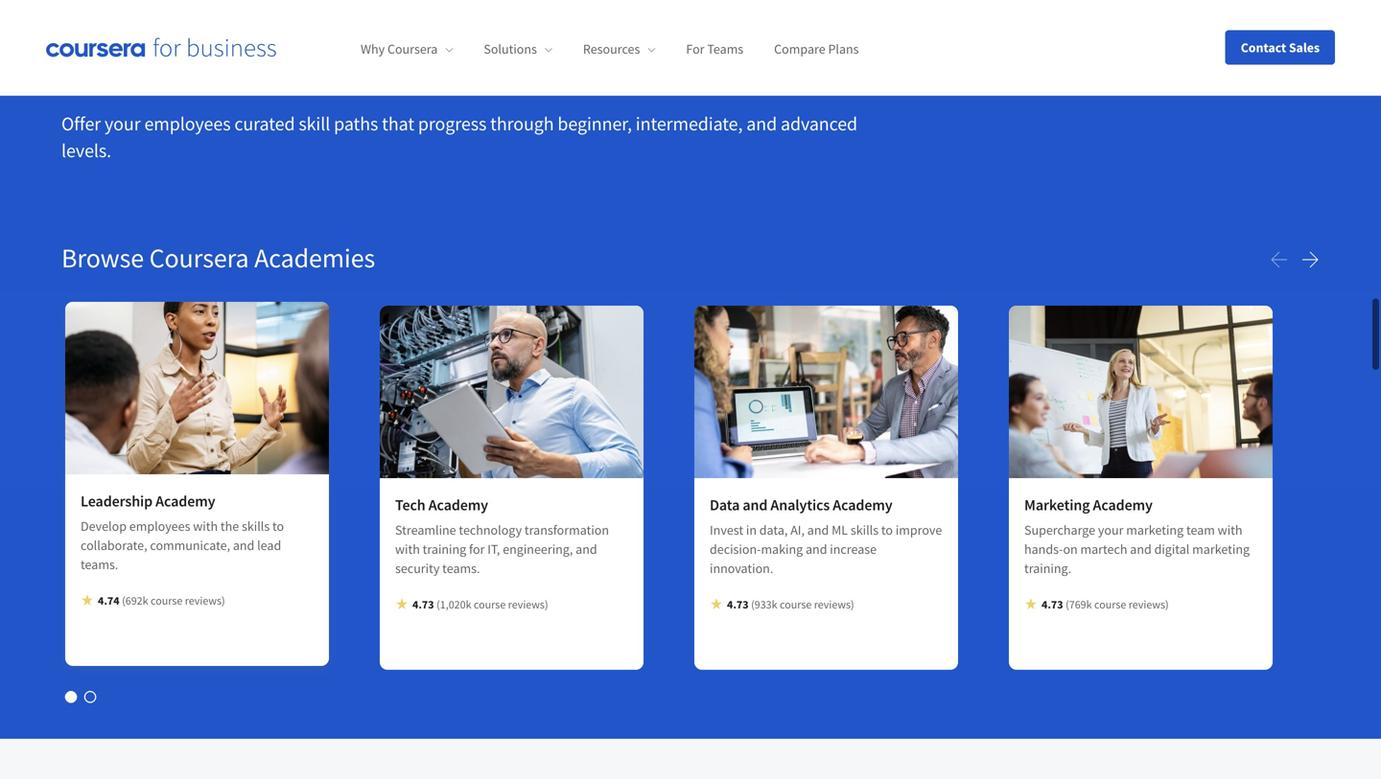 Task type: describe. For each thing, give the bounding box(es) containing it.
resources link
[[583, 40, 655, 58]]

your inside offer your employees curated skill paths that progress through beginner, intermediate, and advanced levels.
[[105, 112, 141, 136]]

692k
[[125, 594, 148, 608]]

engineering,
[[503, 541, 573, 558]]

team leader speaking to a group of people image
[[65, 302, 329, 475]]

marketing professional in front of whiteboard brainstorming with team image
[[1009, 306, 1273, 478]]

4.73 for streamline
[[412, 597, 434, 612]]

and inside marketing academy supercharge your marketing team with hands-on martech and digital marketing training.
[[1130, 541, 1152, 558]]

browse coursera academies
[[61, 241, 375, 275]]

in
[[746, 522, 757, 539]]

curated
[[234, 112, 295, 136]]

academy inside data and analytics academy invest in data, ai, and ml skills to improve decision-making and increase innovation.
[[833, 496, 893, 515]]

academy for tech academy
[[428, 496, 488, 515]]

data
[[710, 496, 740, 515]]

and right ai,
[[807, 522, 829, 539]]

( for analytics
[[751, 597, 755, 612]]

browse
[[61, 241, 144, 275]]

academies
[[254, 241, 375, 275]]

933k
[[755, 597, 778, 612]]

reviews for your
[[1129, 597, 1165, 612]]

reviews for employees
[[185, 594, 222, 608]]

job-
[[232, 35, 304, 89]]

) for your
[[1165, 597, 1169, 612]]

improve
[[896, 522, 942, 539]]

) for employees
[[222, 594, 225, 608]]

marketing academy supercharge your marketing team with hands-on martech and digital marketing training.
[[1024, 496, 1250, 577]]

compare plans
[[774, 40, 859, 58]]

training
[[423, 541, 466, 558]]

for
[[469, 541, 485, 558]]

offer your employees curated skill paths that progress through beginner, intermediate, and advanced levels.
[[61, 112, 858, 162]]

( for streamline
[[437, 597, 440, 612]]

paths
[[334, 112, 378, 136]]

to inside leadership academy develop employees with the skills to collaborate, communicate, and lead teams.
[[272, 518, 284, 535]]

and inside leadership academy develop employees with the skills to collaborate, communicate, and lead teams.
[[233, 537, 254, 554]]

your inside marketing academy supercharge your marketing team with hands-on martech and digital marketing training.
[[1098, 522, 1124, 539]]

data,
[[759, 522, 788, 539]]

aligned
[[304, 35, 438, 89]]

coursera for browse
[[149, 241, 249, 275]]

( for supercharge
[[1066, 597, 1069, 612]]

for teams link
[[686, 40, 744, 58]]

slides element
[[61, 688, 1320, 707]]

marketing
[[1024, 496, 1090, 515]]

coursera for business image
[[46, 38, 276, 57]]

solutions link
[[484, 40, 552, 58]]

the
[[220, 518, 239, 535]]

( for develop
[[122, 594, 125, 608]]

lead
[[257, 537, 281, 554]]

streamline
[[395, 522, 456, 539]]

offer
[[61, 112, 101, 136]]

4.73 ( 769k course reviews )
[[1042, 597, 1169, 612]]

4.73 ( 1,020k course reviews )
[[412, 597, 548, 612]]

skills inside data and analytics academy invest in data, ai, and ml skills to improve decision-making and increase innovation.
[[851, 522, 879, 539]]

invest
[[710, 522, 743, 539]]

skills inside leadership academy develop employees with the skills to collaborate, communicate, and lead teams.
[[242, 518, 270, 535]]

teams. for tech academy
[[442, 560, 480, 577]]

employees inside offer your employees curated skill paths that progress through beginner, intermediate, and advanced levels.
[[144, 112, 231, 136]]

ai,
[[791, 522, 805, 539]]

technology
[[459, 522, 522, 539]]

teams. for leadership academy
[[81, 556, 118, 573]]

teams
[[707, 40, 744, 58]]

ml
[[832, 522, 848, 539]]

progress
[[418, 112, 487, 136]]

for teams
[[686, 40, 744, 58]]

4.74
[[98, 594, 120, 608]]

why coursera
[[361, 40, 438, 58]]

0 horizontal spatial marketing
[[1126, 522, 1184, 539]]

coursera for why
[[387, 40, 438, 58]]

course for technology
[[474, 597, 506, 612]]

4.74 ( 692k course reviews )
[[98, 594, 225, 608]]

with inside leadership academy develop employees with the skills to collaborate, communicate, and lead teams.
[[193, 518, 218, 535]]

leverage
[[61, 35, 224, 89]]

course for your
[[1094, 597, 1126, 612]]

leadership
[[81, 492, 153, 511]]

tech academy streamline technology transformation with training for it, engineering, and security teams.
[[395, 496, 609, 577]]

curations
[[446, 35, 615, 89]]

that
[[382, 112, 414, 136]]

making
[[761, 541, 803, 558]]

resources
[[583, 40, 640, 58]]



Task type: locate. For each thing, give the bounding box(es) containing it.
employees down "leverage"
[[144, 112, 231, 136]]

academy
[[156, 492, 215, 511], [428, 496, 488, 515], [833, 496, 893, 515], [1093, 496, 1153, 515]]

academy up communicate,
[[156, 492, 215, 511]]

hands-
[[1024, 541, 1063, 558]]

0 horizontal spatial skills
[[242, 518, 270, 535]]

4.73 for analytics
[[727, 597, 749, 612]]

advanced
[[781, 112, 858, 136]]

academy up the technology
[[428, 496, 488, 515]]

course right 692k
[[151, 594, 183, 608]]

communicate,
[[150, 537, 230, 554]]

skills
[[242, 518, 270, 535], [851, 522, 879, 539]]

reviews for academy
[[814, 597, 851, 612]]

0 horizontal spatial coursera
[[149, 241, 249, 275]]

1 horizontal spatial to
[[881, 522, 893, 539]]

and
[[747, 112, 777, 136], [743, 496, 768, 515], [807, 522, 829, 539], [233, 537, 254, 554], [576, 541, 597, 558], [806, 541, 827, 558], [1130, 541, 1152, 558]]

0 horizontal spatial to
[[272, 518, 284, 535]]

with
[[193, 518, 218, 535], [1218, 522, 1243, 539], [395, 541, 420, 558]]

1 vertical spatial marketing
[[1192, 541, 1250, 558]]

two individuals discussing graphs shown on laptop screen image
[[694, 306, 958, 478]]

to up lead
[[272, 518, 284, 535]]

leadership academy develop employees with the skills to collaborate, communicate, and lead teams.
[[81, 492, 284, 573]]

reviews down communicate,
[[185, 594, 222, 608]]

solutions
[[484, 40, 537, 58]]

academy up martech
[[1093, 496, 1153, 515]]

academy for leadership academy
[[156, 492, 215, 511]]

1,020k
[[440, 597, 471, 612]]

contact sales button
[[1226, 30, 1335, 65]]

it professional holding tablet inspecting technical equipment image
[[380, 306, 644, 478]]

1 horizontal spatial teams.
[[442, 560, 480, 577]]

) down increase
[[851, 597, 854, 612]]

training.
[[1024, 560, 1071, 577]]

compare plans link
[[774, 40, 859, 58]]

teams. inside tech academy streamline technology transformation with training for it, engineering, and security teams.
[[442, 560, 480, 577]]

marketing
[[1126, 522, 1184, 539], [1192, 541, 1250, 558]]

beginner,
[[558, 112, 632, 136]]

innovation.
[[710, 560, 773, 577]]

course for academy
[[780, 597, 812, 612]]

reviews down the digital on the bottom of the page
[[1129, 597, 1165, 612]]

4.73 left 769k
[[1042, 597, 1063, 612]]

1 horizontal spatial coursera
[[387, 40, 438, 58]]

teams.
[[81, 556, 118, 573], [442, 560, 480, 577]]

with inside tech academy streamline technology transformation with training for it, engineering, and security teams.
[[395, 541, 420, 558]]

sales
[[1289, 39, 1320, 56]]

and inside offer your employees curated skill paths that progress through beginner, intermediate, and advanced levels.
[[747, 112, 777, 136]]

2 horizontal spatial with
[[1218, 522, 1243, 539]]

4.73 left 1,020k
[[412, 597, 434, 612]]

data and analytics academy invest in data, ai, and ml skills to improve decision-making and increase innovation.
[[710, 496, 942, 577]]

skills up increase
[[851, 522, 879, 539]]

2 horizontal spatial 4.73
[[1042, 597, 1063, 612]]

on
[[1063, 541, 1078, 558]]

and left "advanced"
[[747, 112, 777, 136]]

1 vertical spatial coursera
[[149, 241, 249, 275]]

( down innovation.
[[751, 597, 755, 612]]

and up in
[[743, 496, 768, 515]]

employees up communicate,
[[129, 518, 190, 535]]

) down the engineering,
[[545, 597, 548, 612]]

2 4.73 from the left
[[727, 597, 749, 612]]

teams. inside leadership academy develop employees with the skills to collaborate, communicate, and lead teams.
[[81, 556, 118, 573]]

1 vertical spatial employees
[[129, 518, 190, 535]]

0 horizontal spatial your
[[105, 112, 141, 136]]

1 horizontal spatial with
[[395, 541, 420, 558]]

with up security
[[395, 541, 420, 558]]

martech
[[1081, 541, 1128, 558]]

and left the digital on the bottom of the page
[[1130, 541, 1152, 558]]

academy inside tech academy streamline technology transformation with training for it, engineering, and security teams.
[[428, 496, 488, 515]]

skill
[[299, 112, 330, 136]]

with left the
[[193, 518, 218, 535]]

transformation
[[525, 522, 609, 539]]

) down the digital on the bottom of the page
[[1165, 597, 1169, 612]]

marketing up the digital on the bottom of the page
[[1126, 522, 1184, 539]]

academy for marketing academy
[[1093, 496, 1153, 515]]

) for academy
[[851, 597, 854, 612]]

compare
[[774, 40, 826, 58]]

intermediate,
[[636, 112, 743, 136]]

contact sales
[[1241, 39, 1320, 56]]

employees inside leadership academy develop employees with the skills to collaborate, communicate, and lead teams.
[[129, 518, 190, 535]]

your
[[105, 112, 141, 136], [1098, 522, 1124, 539]]

analytics
[[771, 496, 830, 515]]

collaborate,
[[81, 537, 147, 554]]

increase
[[830, 541, 877, 558]]

0 vertical spatial employees
[[144, 112, 231, 136]]

plans
[[828, 40, 859, 58]]

team
[[1186, 522, 1215, 539]]

academy inside leadership academy develop employees with the skills to collaborate, communicate, and lead teams.
[[156, 492, 215, 511]]

why
[[361, 40, 385, 58]]

supercharge
[[1024, 522, 1096, 539]]

4.73 for supercharge
[[1042, 597, 1063, 612]]

with right team
[[1218, 522, 1243, 539]]

0 vertical spatial your
[[105, 112, 141, 136]]

and down the
[[233, 537, 254, 554]]

academy inside marketing academy supercharge your marketing team with hands-on martech and digital marketing training.
[[1093, 496, 1153, 515]]

levels.
[[61, 138, 111, 162]]

( right 4.74
[[122, 594, 125, 608]]

1 vertical spatial your
[[1098, 522, 1124, 539]]

tech
[[395, 496, 426, 515]]

with inside marketing academy supercharge your marketing team with hands-on martech and digital marketing training.
[[1218, 522, 1243, 539]]

0 horizontal spatial with
[[193, 518, 218, 535]]

0 vertical spatial coursera
[[387, 40, 438, 58]]

3 4.73 from the left
[[1042, 597, 1063, 612]]

reviews for technology
[[508, 597, 545, 612]]

course right the 933k
[[780, 597, 812, 612]]

digital
[[1154, 541, 1190, 558]]

(
[[122, 594, 125, 608], [437, 597, 440, 612], [751, 597, 755, 612], [1066, 597, 1069, 612]]

why coursera link
[[361, 40, 453, 58]]

) down communicate,
[[222, 594, 225, 608]]

teams. down collaborate,
[[81, 556, 118, 573]]

reviews
[[185, 594, 222, 608], [508, 597, 545, 612], [814, 597, 851, 612], [1129, 597, 1165, 612]]

( down 'training.'
[[1066, 597, 1069, 612]]

1 horizontal spatial your
[[1098, 522, 1124, 539]]

to left improve
[[881, 522, 893, 539]]

course right 769k
[[1094, 597, 1126, 612]]

for
[[686, 40, 705, 58]]

course right 1,020k
[[474, 597, 506, 612]]

( down security
[[437, 597, 440, 612]]

1 horizontal spatial marketing
[[1192, 541, 1250, 558]]

1 horizontal spatial skills
[[851, 522, 879, 539]]

teams. down for
[[442, 560, 480, 577]]

and inside tech academy streamline technology transformation with training for it, engineering, and security teams.
[[576, 541, 597, 558]]

0 vertical spatial marketing
[[1126, 522, 1184, 539]]

through
[[490, 112, 554, 136]]

your up martech
[[1098, 522, 1124, 539]]

reviews down the engineering,
[[508, 597, 545, 612]]

769k
[[1069, 597, 1092, 612]]

4.73
[[412, 597, 434, 612], [727, 597, 749, 612], [1042, 597, 1063, 612]]

0 horizontal spatial 4.73
[[412, 597, 434, 612]]

leverage job-aligned curations
[[61, 35, 615, 89]]

marketing down team
[[1192, 541, 1250, 558]]

0 horizontal spatial teams.
[[81, 556, 118, 573]]

develop
[[81, 518, 127, 535]]

contact
[[1241, 39, 1286, 56]]

and right making
[[806, 541, 827, 558]]

) for technology
[[545, 597, 548, 612]]

academy up ml
[[833, 496, 893, 515]]

skills up lead
[[242, 518, 270, 535]]

course
[[151, 594, 183, 608], [474, 597, 506, 612], [780, 597, 812, 612], [1094, 597, 1126, 612]]

4.73 ( 933k course reviews )
[[727, 597, 854, 612]]

it,
[[487, 541, 500, 558]]

course for employees
[[151, 594, 183, 608]]

to inside data and analytics academy invest in data, ai, and ml skills to improve decision-making and increase innovation.
[[881, 522, 893, 539]]

your right offer
[[105, 112, 141, 136]]

1 horizontal spatial 4.73
[[727, 597, 749, 612]]

1 4.73 from the left
[[412, 597, 434, 612]]

reviews down increase
[[814, 597, 851, 612]]

4.73 left the 933k
[[727, 597, 749, 612]]

employees
[[144, 112, 231, 136], [129, 518, 190, 535]]

security
[[395, 560, 440, 577]]

)
[[222, 594, 225, 608], [545, 597, 548, 612], [851, 597, 854, 612], [1165, 597, 1169, 612]]

to
[[272, 518, 284, 535], [881, 522, 893, 539]]

decision-
[[710, 541, 761, 558]]

coursera
[[387, 40, 438, 58], [149, 241, 249, 275]]

and down "transformation"
[[576, 541, 597, 558]]



Task type: vqa. For each thing, say whether or not it's contained in the screenshot.
the Degree within the bachelor's degree · 15+ hours of study/wk per course LINK
no



